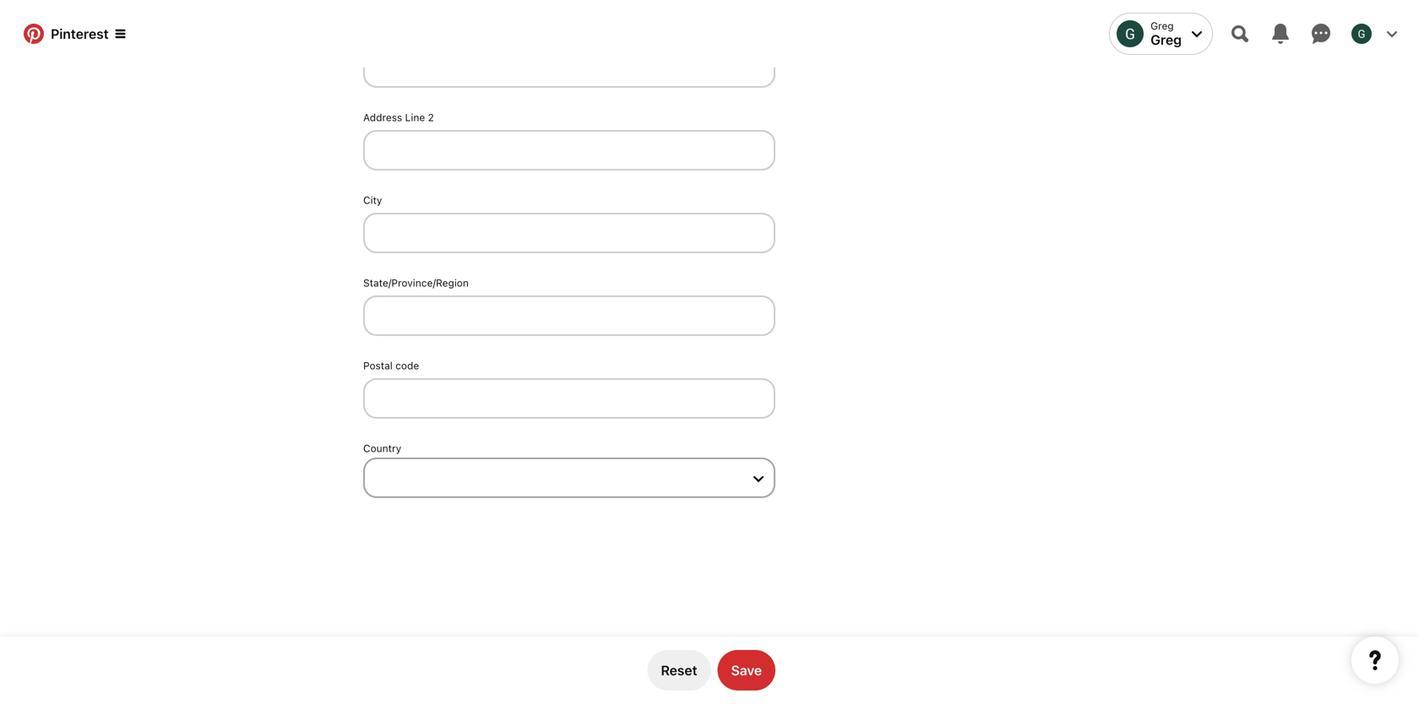 Task type: vqa. For each thing, say whether or not it's contained in the screenshot.
The Name Your Price® tool helps you find auto coverage in your budget. image
no



Task type: describe. For each thing, give the bounding box(es) containing it.
greg image
[[1352, 24, 1372, 44]]

reset
[[661, 663, 697, 679]]

Postal code text field
[[363, 379, 776, 419]]

Address Line 2 text field
[[363, 130, 776, 171]]

state/province/region
[[363, 277, 469, 289]]

dynamic badge dropdown menu button image
[[115, 29, 126, 39]]

2
[[428, 112, 434, 123]]

account switcher arrow icon image
[[1192, 29, 1202, 39]]

code
[[396, 360, 419, 372]]

save
[[731, 663, 762, 679]]

reset button
[[648, 651, 711, 691]]

greg inside greg greg
[[1151, 20, 1174, 32]]

City text field
[[363, 213, 776, 253]]

greg image
[[1117, 20, 1144, 47]]



Task type: locate. For each thing, give the bounding box(es) containing it.
greg
[[1151, 20, 1174, 32], [1151, 32, 1182, 48]]

country
[[363, 443, 401, 455]]

postal code
[[363, 360, 419, 372]]

line
[[405, 112, 425, 123]]

postal
[[363, 360, 393, 372]]

greg left account switcher arrow icon at the right of page
[[1151, 32, 1182, 48]]

primary navigation header navigation
[[10, 3, 1409, 64]]

address line 2
[[363, 112, 434, 123]]

greg right greg icon
[[1151, 20, 1174, 32]]

save button
[[718, 651, 776, 691]]

State/Province/Region text field
[[363, 296, 776, 336]]

pinterest
[[51, 26, 109, 42]]

1 greg from the top
[[1151, 20, 1174, 32]]

pinterest button
[[14, 17, 136, 51]]

Address Line 1 text field
[[363, 47, 776, 88]]

city
[[363, 194, 382, 206]]

pinterest image
[[24, 24, 44, 44]]

2 greg from the top
[[1151, 32, 1182, 48]]

address
[[363, 112, 402, 123]]

greg greg
[[1151, 20, 1182, 48]]



